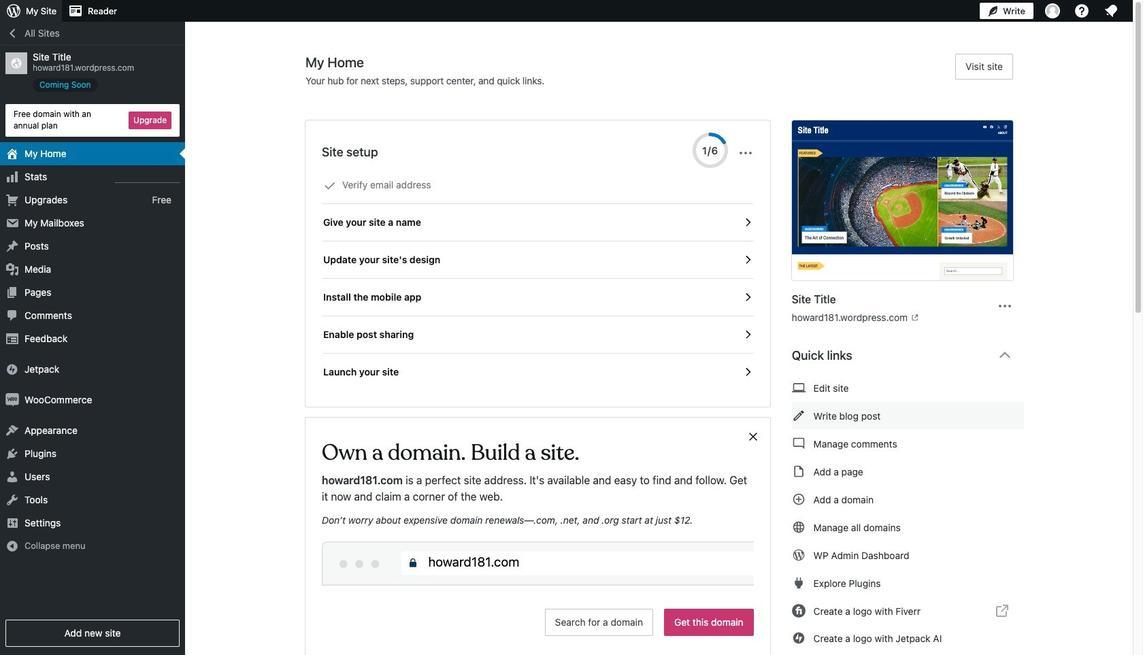 Task type: locate. For each thing, give the bounding box(es) containing it.
edit image
[[792, 408, 805, 424]]

task enabled image
[[741, 254, 754, 266], [741, 291, 754, 303], [741, 329, 754, 341], [741, 366, 754, 378]]

4 task enabled image from the top
[[741, 366, 754, 378]]

2 img image from the top
[[5, 393, 19, 407]]

laptop image
[[792, 380, 805, 396]]

1 vertical spatial img image
[[5, 393, 19, 407]]

progress bar
[[692, 133, 728, 168]]

0 vertical spatial img image
[[5, 362, 19, 376]]

main content
[[305, 54, 1024, 655]]

img image
[[5, 362, 19, 376], [5, 393, 19, 407]]

insert_drive_file image
[[792, 463, 805, 480]]



Task type: describe. For each thing, give the bounding box(es) containing it.
1 img image from the top
[[5, 362, 19, 376]]

dismiss domain name promotion image
[[747, 429, 759, 445]]

dismiss settings image
[[737, 145, 754, 161]]

launchpad checklist element
[[322, 167, 754, 391]]

3 task enabled image from the top
[[741, 329, 754, 341]]

manage your notifications image
[[1103, 3, 1119, 19]]

help image
[[1074, 3, 1090, 19]]

highest hourly views 0 image
[[115, 174, 180, 183]]

2 task enabled image from the top
[[741, 291, 754, 303]]

more options for site site title image
[[997, 298, 1013, 314]]

my profile image
[[1045, 3, 1060, 18]]

1 task enabled image from the top
[[741, 254, 754, 266]]

mode_comment image
[[792, 435, 805, 452]]

task enabled image
[[741, 216, 754, 229]]



Task type: vqa. For each thing, say whether or not it's contained in the screenshot.
the Search search field
no



